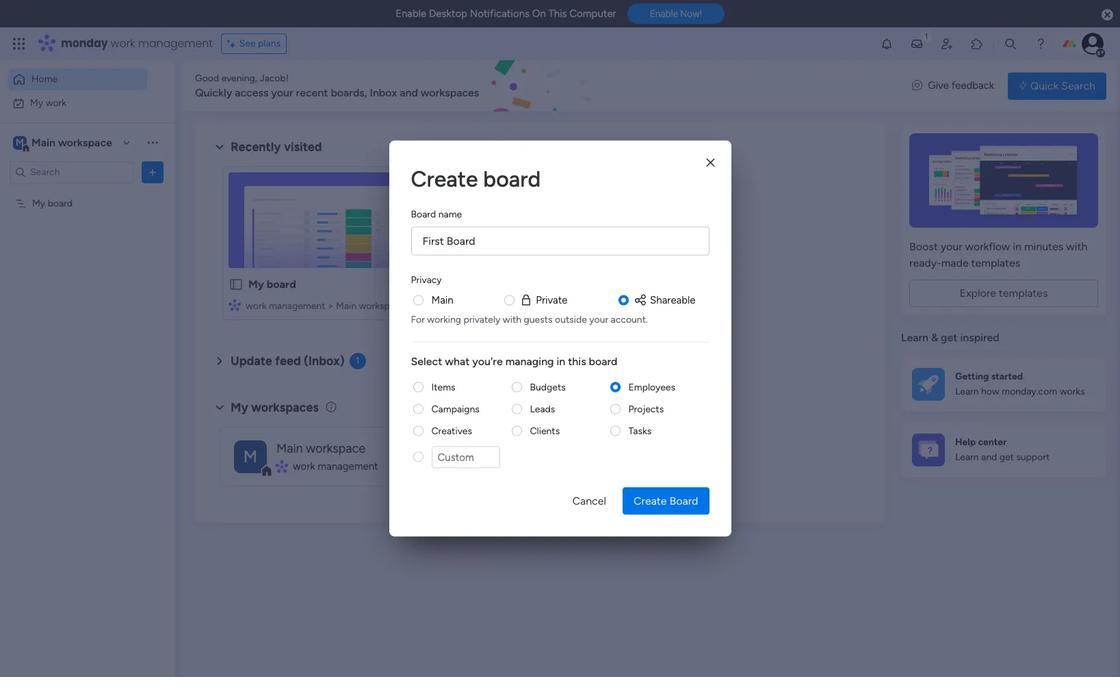Task type: vqa. For each thing, say whether or not it's contained in the screenshot.
Update
yes



Task type: locate. For each thing, give the bounding box(es) containing it.
this
[[568, 355, 586, 368]]

ready-
[[910, 257, 942, 270]]

management left >
[[269, 301, 325, 312]]

1 horizontal spatial my board
[[249, 278, 296, 291]]

in inside boost your workflow in minutes with ready-made templates
[[1013, 240, 1022, 253]]

management for work management > main workspace
[[269, 301, 325, 312]]

0 vertical spatial in
[[1013, 240, 1022, 253]]

workspace down remove from favorites icon at top left
[[359, 301, 405, 312]]

recently
[[231, 140, 281, 155]]

2 vertical spatial workspace
[[306, 441, 366, 456]]

0 vertical spatial m
[[16, 137, 24, 148]]

enable left now!
[[650, 8, 678, 19]]

boost your workflow in minutes with ready-made templates
[[910, 240, 1088, 270]]

templates down workflow
[[972, 257, 1021, 270]]

and down center
[[982, 452, 998, 464]]

board
[[484, 166, 541, 192], [48, 198, 73, 209], [267, 278, 296, 291], [589, 355, 618, 368]]

workspace up the work management
[[306, 441, 366, 456]]

1 vertical spatial management
[[269, 301, 325, 312]]

notifications image
[[880, 37, 894, 51]]

create inside button
[[634, 495, 667, 508]]

management
[[138, 36, 213, 51], [269, 301, 325, 312], [318, 461, 378, 473]]

0 vertical spatial main workspace
[[31, 136, 112, 149]]

0 vertical spatial board
[[411, 208, 436, 220]]

see plans
[[239, 38, 281, 49]]

get
[[941, 331, 958, 344], [1000, 452, 1014, 464]]

1 vertical spatial learn
[[956, 386, 979, 398]]

and right inbox at the left
[[400, 86, 418, 99]]

1 vertical spatial m
[[244, 447, 258, 467]]

2 vertical spatial management
[[318, 461, 378, 473]]

with
[[1067, 240, 1088, 253], [503, 314, 522, 325]]

1 horizontal spatial board
[[670, 495, 699, 508]]

see plans button
[[221, 34, 287, 54]]

templates right explore
[[999, 287, 1048, 300]]

main workspace up the work management
[[277, 441, 366, 456]]

close my workspaces image
[[212, 400, 228, 416]]

management right component icon
[[318, 461, 378, 473]]

0 vertical spatial my board
[[32, 198, 73, 209]]

my right the public board icon on the top
[[249, 278, 264, 291]]

1 horizontal spatial and
[[982, 452, 998, 464]]

learn down help
[[956, 452, 979, 464]]

your right the outside
[[590, 314, 609, 325]]

1 horizontal spatial get
[[1000, 452, 1014, 464]]

0 vertical spatial and
[[400, 86, 418, 99]]

0 horizontal spatial my board
[[32, 198, 73, 209]]

Custom field
[[432, 446, 500, 469]]

0 vertical spatial get
[[941, 331, 958, 344]]

1 horizontal spatial create
[[634, 495, 667, 508]]

work down home
[[46, 97, 66, 109]]

name
[[439, 208, 462, 220]]

Board name field
[[411, 227, 710, 256]]

see
[[239, 38, 256, 49]]

feedback
[[952, 80, 995, 92]]

update
[[231, 354, 272, 369]]

0 vertical spatial workspaces
[[421, 86, 479, 99]]

main workspace up search in workspace 'field'
[[31, 136, 112, 149]]

1 horizontal spatial workspaces
[[421, 86, 479, 99]]

enable for enable desktop notifications on this computer
[[396, 8, 427, 20]]

privately
[[464, 314, 501, 325]]

management up good
[[138, 36, 213, 51]]

workspaces right inbox at the left
[[421, 86, 479, 99]]

work right monday
[[111, 36, 135, 51]]

projects
[[629, 403, 664, 415]]

templates image image
[[914, 133, 1095, 228]]

access
[[235, 86, 269, 99]]

started
[[992, 371, 1024, 383]]

tasks
[[629, 425, 652, 437]]

in left this
[[557, 355, 566, 368]]

1 horizontal spatial your
[[590, 314, 609, 325]]

main up working
[[432, 294, 454, 306]]

my right close my workspaces icon
[[231, 400, 248, 415]]

option
[[0, 191, 175, 194]]

0 horizontal spatial in
[[557, 355, 566, 368]]

0 vertical spatial with
[[1067, 240, 1088, 253]]

close recently visited image
[[212, 139, 228, 155]]

with inside boost your workflow in minutes with ready-made templates
[[1067, 240, 1088, 253]]

1 vertical spatial templates
[[999, 287, 1048, 300]]

desktop
[[429, 8, 468, 20]]

enable
[[396, 8, 427, 20], [650, 8, 678, 19]]

getting started element
[[902, 357, 1107, 412]]

select product image
[[12, 37, 26, 51]]

boost
[[910, 240, 938, 253]]

with inside 'privacy' element
[[503, 314, 522, 325]]

workspaces down update feed (inbox)
[[251, 400, 319, 415]]

plans
[[258, 38, 281, 49]]

1 vertical spatial get
[[1000, 452, 1014, 464]]

workflow
[[966, 240, 1011, 253]]

0 horizontal spatial create
[[411, 166, 478, 192]]

my down home
[[30, 97, 43, 109]]

0 horizontal spatial and
[[400, 86, 418, 99]]

templates inside boost your workflow in minutes with ready-made templates
[[972, 257, 1021, 270]]

your up made
[[941, 240, 963, 253]]

1 vertical spatial your
[[941, 240, 963, 253]]

with left guests
[[503, 314, 522, 325]]

outside
[[555, 314, 587, 325]]

create up name at top
[[411, 166, 478, 192]]

1 vertical spatial board
[[670, 495, 699, 508]]

recent
[[296, 86, 328, 99]]

0 horizontal spatial with
[[503, 314, 522, 325]]

for working privately with guests outside your account.
[[411, 314, 648, 325]]

get right '&'
[[941, 331, 958, 344]]

create
[[411, 166, 478, 192], [634, 495, 667, 508]]

cancel
[[573, 495, 607, 508]]

work right component image
[[246, 301, 267, 312]]

and inside help center learn and get support
[[982, 452, 998, 464]]

my work
[[30, 97, 66, 109]]

my
[[30, 97, 43, 109], [32, 198, 45, 209], [249, 278, 264, 291], [231, 400, 248, 415]]

1 vertical spatial with
[[503, 314, 522, 325]]

and
[[400, 86, 418, 99], [982, 452, 998, 464]]

search everything image
[[1004, 37, 1018, 51]]

learn inside help center learn and get support
[[956, 452, 979, 464]]

1 horizontal spatial with
[[1067, 240, 1088, 253]]

account.
[[611, 314, 648, 325]]

public board image
[[229, 277, 244, 292]]

1 horizontal spatial enable
[[650, 8, 678, 19]]

evening,
[[221, 73, 257, 84]]

invite members image
[[941, 37, 954, 51]]

0 vertical spatial create
[[411, 166, 478, 192]]

main down my work on the top left of page
[[31, 136, 55, 149]]

0 horizontal spatial main workspace
[[31, 136, 112, 149]]

with right minutes
[[1067, 240, 1088, 253]]

recently visited
[[231, 140, 322, 155]]

board name heading
[[411, 207, 462, 221]]

0 vertical spatial your
[[271, 86, 293, 99]]

my board right the public board icon on the top
[[249, 278, 296, 291]]

0 horizontal spatial workspaces
[[251, 400, 319, 415]]

workspace selection element
[[13, 135, 114, 152]]

1 horizontal spatial m
[[244, 447, 258, 467]]

work inside button
[[46, 97, 66, 109]]

inbox
[[370, 86, 397, 99]]

1 horizontal spatial main workspace
[[277, 441, 366, 456]]

learn left '&'
[[902, 331, 929, 344]]

main button
[[432, 293, 454, 308]]

getting started learn how monday.com works
[[956, 371, 1085, 398]]

create right cancel
[[634, 495, 667, 508]]

board inside list box
[[48, 198, 73, 209]]

good
[[195, 73, 219, 84]]

create inside heading
[[411, 166, 478, 192]]

2 horizontal spatial your
[[941, 240, 963, 253]]

learn inside getting started learn how monday.com works
[[956, 386, 979, 398]]

1 vertical spatial workspace
[[359, 301, 405, 312]]

in left minutes
[[1013, 240, 1022, 253]]

work management
[[293, 461, 378, 473]]

and inside good evening, jacob! quickly access your recent boards, inbox and workspaces
[[400, 86, 418, 99]]

my down search in workspace 'field'
[[32, 198, 45, 209]]

2 vertical spatial learn
[[956, 452, 979, 464]]

create for create board
[[634, 495, 667, 508]]

0 horizontal spatial enable
[[396, 8, 427, 20]]

0 horizontal spatial workspace image
[[13, 135, 27, 150]]

works
[[1060, 386, 1085, 398]]

work
[[111, 36, 135, 51], [46, 97, 66, 109], [246, 301, 267, 312], [293, 461, 315, 473]]

working
[[427, 314, 461, 325]]

0 vertical spatial workspace image
[[13, 135, 27, 150]]

center
[[979, 437, 1007, 448]]

0 horizontal spatial board
[[411, 208, 436, 220]]

monday
[[61, 36, 108, 51]]

in
[[1013, 240, 1022, 253], [557, 355, 566, 368]]

create board button
[[623, 488, 710, 515]]

get inside help center learn and get support
[[1000, 452, 1014, 464]]

1 vertical spatial create
[[634, 495, 667, 508]]

my board down search in workspace 'field'
[[32, 198, 73, 209]]

1 horizontal spatial in
[[1013, 240, 1022, 253]]

Search in workspace field
[[29, 164, 114, 180]]

update feed (inbox)
[[231, 354, 345, 369]]

templates
[[972, 257, 1021, 270], [999, 287, 1048, 300]]

privacy heading
[[411, 273, 442, 287]]

0 horizontal spatial m
[[16, 137, 24, 148]]

close image
[[707, 157, 715, 168]]

1 vertical spatial and
[[982, 452, 998, 464]]

1 vertical spatial workspace image
[[234, 441, 267, 473]]

workspace image
[[13, 135, 27, 150], [234, 441, 267, 473]]

getting
[[956, 371, 990, 383]]

1 vertical spatial in
[[557, 355, 566, 368]]

management for work management
[[318, 461, 378, 473]]

m inside workspace selection element
[[16, 137, 24, 148]]

campaigns
[[432, 403, 480, 415]]

1 vertical spatial workspaces
[[251, 400, 319, 415]]

workspace up search in workspace 'field'
[[58, 136, 112, 149]]

apps image
[[971, 37, 984, 51]]

0 horizontal spatial your
[[271, 86, 293, 99]]

home
[[31, 73, 58, 85]]

enable inside button
[[650, 8, 678, 19]]

inbox image
[[911, 37, 924, 51]]

your inside 'privacy' element
[[590, 314, 609, 325]]

privacy
[[411, 274, 442, 286]]

your down jacob!
[[271, 86, 293, 99]]

get down center
[[1000, 452, 1014, 464]]

main inside workspace selection element
[[31, 136, 55, 149]]

0 vertical spatial templates
[[972, 257, 1021, 270]]

managing
[[506, 355, 554, 368]]

>
[[328, 301, 334, 312]]

0 horizontal spatial get
[[941, 331, 958, 344]]

support
[[1017, 452, 1050, 464]]

main workspace
[[31, 136, 112, 149], [277, 441, 366, 456]]

2 vertical spatial your
[[590, 314, 609, 325]]

enable left desktop
[[396, 8, 427, 20]]

learn down getting
[[956, 386, 979, 398]]



Task type: describe. For each thing, give the bounding box(es) containing it.
my workspaces
[[231, 400, 319, 415]]

monday.com
[[1002, 386, 1058, 398]]

quick search button
[[1008, 72, 1107, 100]]

my inside button
[[30, 97, 43, 109]]

notifications
[[470, 8, 530, 20]]

your inside boost your workflow in minutes with ready-made templates
[[941, 240, 963, 253]]

select what you're managing in this board
[[411, 355, 618, 368]]

creatives
[[432, 425, 472, 437]]

clients
[[530, 425, 560, 437]]

help
[[956, 437, 976, 448]]

1 image
[[921, 28, 933, 43]]

budgets
[[530, 381, 566, 393]]

&
[[932, 331, 939, 344]]

help center learn and get support
[[956, 437, 1050, 464]]

explore
[[960, 287, 997, 300]]

cancel button
[[562, 488, 618, 515]]

enable desktop notifications on this computer
[[396, 8, 617, 20]]

1
[[356, 355, 360, 367]]

quick search
[[1031, 79, 1096, 92]]

create board heading
[[411, 163, 710, 195]]

made
[[942, 257, 969, 270]]

select what you're managing in this board option group
[[411, 381, 710, 477]]

guests
[[524, 314, 553, 325]]

main inside 'privacy' element
[[432, 294, 454, 306]]

board inside the 'board name' "heading"
[[411, 208, 436, 220]]

learn for getting
[[956, 386, 979, 398]]

create for create board
[[411, 166, 478, 192]]

boards,
[[331, 86, 367, 99]]

help image
[[1034, 37, 1048, 51]]

board name
[[411, 208, 462, 220]]

main workspace inside workspace selection element
[[31, 136, 112, 149]]

templates inside button
[[999, 287, 1048, 300]]

learn for help
[[956, 452, 979, 464]]

enable for enable now!
[[650, 8, 678, 19]]

learn & get inspired
[[902, 331, 1000, 344]]

(inbox)
[[304, 354, 345, 369]]

private
[[536, 294, 568, 306]]

privacy element
[[411, 293, 710, 326]]

work right component icon
[[293, 461, 315, 473]]

employees
[[629, 381, 676, 393]]

v2 bolt switch image
[[1019, 78, 1027, 93]]

quick
[[1031, 79, 1059, 92]]

component image
[[277, 461, 288, 473]]

explore templates button
[[910, 280, 1099, 307]]

monday work management
[[61, 36, 213, 51]]

now!
[[681, 8, 702, 19]]

create board
[[411, 166, 541, 192]]

main up component icon
[[277, 441, 303, 456]]

my inside list box
[[32, 198, 45, 209]]

enable now!
[[650, 8, 702, 19]]

your inside good evening, jacob! quickly access your recent boards, inbox and workspaces
[[271, 86, 293, 99]]

1 vertical spatial main workspace
[[277, 441, 366, 456]]

enable now! button
[[628, 4, 725, 24]]

computer
[[570, 8, 617, 20]]

jacob simon image
[[1082, 33, 1104, 55]]

how
[[982, 386, 1000, 398]]

inspired
[[961, 331, 1000, 344]]

my board list box
[[0, 189, 175, 400]]

0 vertical spatial workspace
[[58, 136, 112, 149]]

in inside heading
[[557, 355, 566, 368]]

create board
[[634, 495, 699, 508]]

what
[[445, 355, 470, 368]]

you're
[[473, 355, 503, 368]]

feed
[[275, 354, 301, 369]]

my board inside list box
[[32, 198, 73, 209]]

explore templates
[[960, 287, 1048, 300]]

jacob!
[[260, 73, 289, 84]]

component image
[[229, 299, 241, 311]]

items
[[432, 381, 456, 393]]

1 horizontal spatial workspace image
[[234, 441, 267, 473]]

my work button
[[8, 92, 147, 114]]

select what you're managing in this board heading
[[411, 353, 710, 370]]

shareable
[[650, 294, 696, 306]]

work management > main workspace
[[246, 301, 405, 312]]

remove from favorites image
[[387, 278, 401, 291]]

on
[[532, 8, 546, 20]]

workspaces inside good evening, jacob! quickly access your recent boards, inbox and workspaces
[[421, 86, 479, 99]]

board inside create board button
[[670, 495, 699, 508]]

visited
[[284, 140, 322, 155]]

give
[[928, 80, 949, 92]]

help center element
[[902, 423, 1107, 478]]

give feedback
[[928, 80, 995, 92]]

select
[[411, 355, 442, 368]]

search
[[1062, 79, 1096, 92]]

private button
[[520, 293, 568, 308]]

good evening, jacob! quickly access your recent boards, inbox and workspaces
[[195, 73, 479, 99]]

shareable button
[[634, 293, 696, 308]]

home button
[[8, 68, 147, 90]]

main right >
[[336, 301, 357, 312]]

0 vertical spatial learn
[[902, 331, 929, 344]]

0 vertical spatial management
[[138, 36, 213, 51]]

open update feed (inbox) image
[[212, 353, 228, 370]]

this
[[549, 8, 567, 20]]

dapulse close image
[[1102, 8, 1114, 22]]

quickly
[[195, 86, 232, 99]]

v2 user feedback image
[[913, 78, 923, 94]]

for
[[411, 314, 425, 325]]

1 vertical spatial my board
[[249, 278, 296, 291]]

leads
[[530, 403, 555, 415]]

minutes
[[1025, 240, 1064, 253]]



